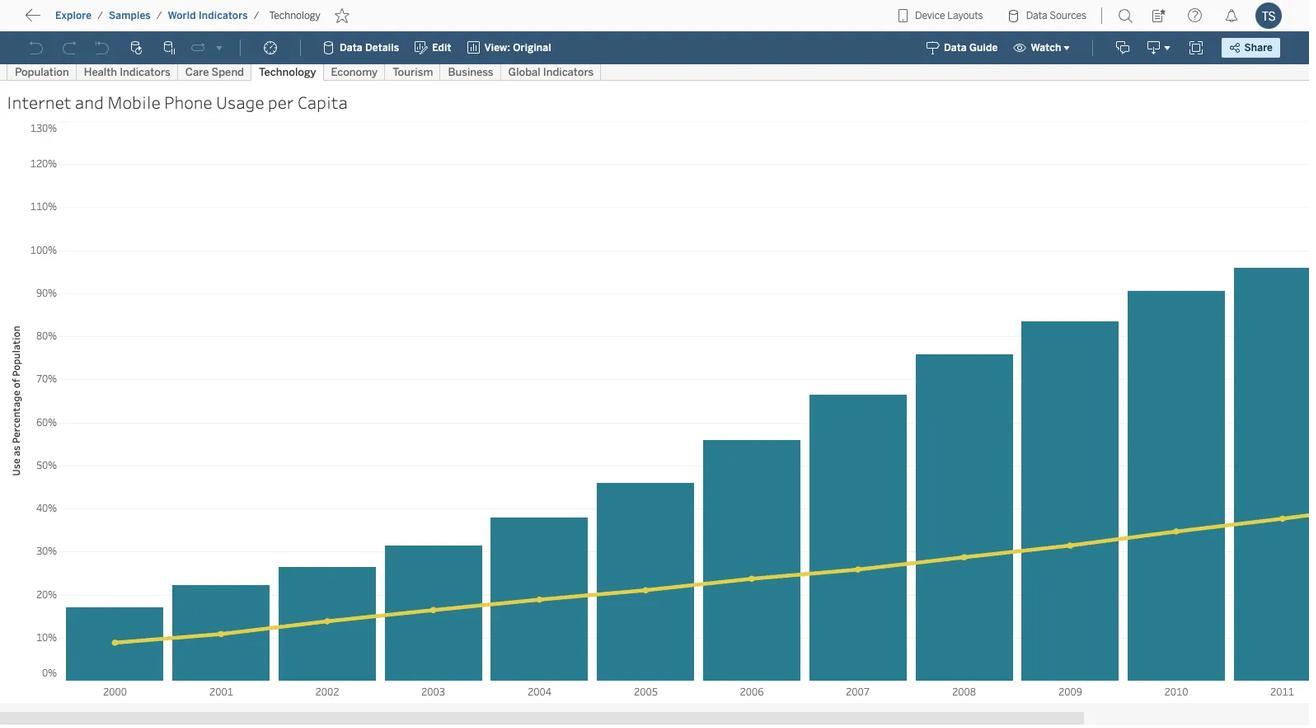 Task type: locate. For each thing, give the bounding box(es) containing it.
1 horizontal spatial /
[[156, 10, 162, 21]]

samples link
[[108, 9, 151, 22]]

technology
[[269, 10, 321, 21]]

/ left the world
[[156, 10, 162, 21]]

to
[[74, 12, 87, 28]]

/
[[97, 10, 103, 21], [156, 10, 162, 21], [254, 10, 259, 21]]

samples
[[109, 10, 151, 21]]

technology element
[[264, 10, 326, 21]]

0 horizontal spatial /
[[97, 10, 103, 21]]

/ right to
[[97, 10, 103, 21]]

world
[[168, 10, 196, 21]]

2 horizontal spatial /
[[254, 10, 259, 21]]

3 / from the left
[[254, 10, 259, 21]]

world indicators link
[[167, 9, 249, 22]]

indicators
[[199, 10, 248, 21]]

explore
[[55, 10, 92, 21]]

/ right indicators
[[254, 10, 259, 21]]

explore link
[[54, 9, 92, 22]]



Task type: vqa. For each thing, say whether or not it's contained in the screenshot.
CO2 Emissions's available.
no



Task type: describe. For each thing, give the bounding box(es) containing it.
skip to content
[[43, 12, 142, 28]]

2 / from the left
[[156, 10, 162, 21]]

skip
[[43, 12, 71, 28]]

skip to content link
[[40, 9, 168, 31]]

content
[[91, 12, 142, 28]]

1 / from the left
[[97, 10, 103, 21]]

explore / samples / world indicators /
[[55, 10, 259, 21]]



